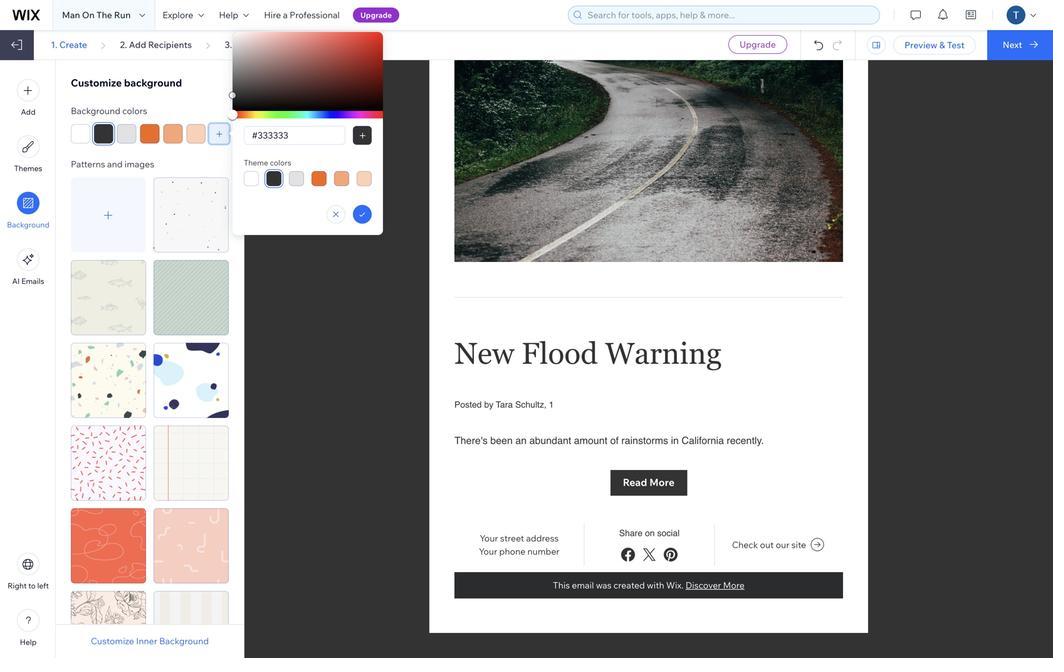 Task type: vqa. For each thing, say whether or not it's contained in the screenshot.
All Sites
no



Task type: describe. For each thing, give the bounding box(es) containing it.
recipients
[[148, 39, 192, 50]]

background inside button
[[159, 636, 209, 647]]

this email was created with wix.
[[553, 580, 684, 591]]

preview & test
[[905, 39, 965, 50]]

share
[[619, 528, 643, 538]]

1 vertical spatial upgrade
[[740, 39, 776, 50]]

california
[[682, 435, 724, 447]]

themes
[[14, 164, 42, 173]]

on
[[82, 9, 95, 20]]

3. campaign overview
[[225, 39, 318, 50]]

background for background
[[7, 220, 49, 229]]

&
[[940, 39, 945, 50]]

right
[[8, 581, 27, 591]]

explore
[[163, 9, 193, 20]]

background
[[124, 76, 182, 89]]

1 vertical spatial help button
[[17, 609, 39, 647]]

1 horizontal spatial upgrade button
[[728, 35, 787, 54]]

an
[[516, 435, 527, 447]]

0 horizontal spatial upgrade button
[[353, 8, 399, 23]]

your street address your phone number
[[479, 533, 560, 557]]

professional
[[290, 9, 340, 20]]

patterns and images
[[71, 159, 154, 169]]

your street address link
[[480, 533, 559, 544]]

of
[[610, 435, 619, 447]]

rainstorms
[[622, 435, 668, 447]]

on
[[645, 528, 655, 538]]

number
[[528, 546, 560, 557]]

background colors
[[71, 105, 147, 116]]

check
[[732, 539, 758, 550]]

more
[[650, 476, 675, 489]]

next button
[[987, 30, 1053, 60]]

customize inner background
[[91, 636, 209, 647]]

images
[[125, 159, 154, 169]]

check out our site link
[[732, 537, 825, 553]]

ai emails button
[[12, 248, 44, 286]]

share on pinterest image
[[662, 546, 680, 564]]

man on the run
[[62, 9, 131, 20]]

add inside button
[[21, 107, 35, 117]]

there's been an abundant amount of rainstorms in california recently.
[[455, 435, 764, 447]]

discover more link
[[686, 580, 745, 591]]

phone
[[499, 546, 526, 557]]

theme colors
[[244, 158, 291, 167]]

background button
[[7, 192, 49, 229]]

address
[[526, 533, 559, 544]]

street
[[500, 533, 524, 544]]

add inside "link"
[[129, 39, 146, 50]]

add button
[[17, 79, 39, 117]]

out
[[760, 539, 774, 550]]

recently.
[[727, 435, 764, 447]]

‌
[[684, 580, 684, 591]]

2. add recipients link
[[120, 39, 192, 50]]

customize for customize inner background
[[91, 636, 134, 647]]

3.
[[225, 39, 232, 50]]

customize inner background button
[[91, 636, 209, 647]]

your phone number link
[[479, 546, 560, 557]]

1 vertical spatial your
[[479, 546, 497, 557]]

preview & test button
[[893, 36, 976, 55]]

colors for background colors
[[122, 105, 147, 116]]

flood
[[522, 336, 598, 371]]

2.
[[120, 39, 127, 50]]

read more
[[623, 476, 675, 489]]

posted
[[455, 400, 482, 410]]

man
[[62, 9, 80, 20]]

in
[[671, 435, 679, 447]]



Task type: locate. For each thing, give the bounding box(es) containing it.
2 vertical spatial background
[[159, 636, 209, 647]]

warning
[[605, 336, 722, 371]]

1 vertical spatial add
[[21, 107, 35, 117]]

upgrade right "professional" on the top
[[360, 10, 392, 20]]

0 vertical spatial colors
[[122, 105, 147, 116]]

background right inner
[[159, 636, 209, 647]]

1.
[[51, 39, 57, 50]]

add up themes button
[[21, 107, 35, 117]]

None field
[[248, 127, 341, 144]]

1 vertical spatial background
[[7, 220, 49, 229]]

add right 2. at the left top of page
[[129, 39, 146, 50]]

2 horizontal spatial background
[[159, 636, 209, 647]]

discover more
[[686, 580, 745, 591]]

0 vertical spatial your
[[480, 533, 498, 544]]

customize up 'background colors'
[[71, 76, 122, 89]]

your left street
[[480, 533, 498, 544]]

the
[[97, 9, 112, 20]]

tara
[[496, 400, 513, 410]]

Search for tools, apps, help & more... field
[[584, 6, 876, 24]]

upgrade button down search for tools, apps, help & more... field
[[728, 35, 787, 54]]

background down customize background at the left
[[71, 105, 120, 116]]

new
[[455, 336, 514, 371]]

read more link
[[610, 470, 687, 495]]

by
[[484, 400, 494, 410]]

there's
[[455, 435, 488, 447]]

share on social
[[619, 528, 680, 538]]

colors for theme colors
[[270, 158, 291, 167]]

background
[[71, 105, 120, 116], [7, 220, 49, 229], [159, 636, 209, 647]]

help button down right to left
[[17, 609, 39, 647]]

0 horizontal spatial help button
[[17, 609, 39, 647]]

and
[[107, 159, 123, 169]]

1
[[549, 400, 554, 410]]

social
[[657, 528, 680, 538]]

1 vertical spatial help
[[20, 638, 37, 647]]

background up the ai emails button
[[7, 220, 49, 229]]

2. add recipients
[[120, 39, 192, 50]]

your
[[480, 533, 498, 544], [479, 546, 497, 557]]

theme
[[244, 158, 268, 167]]

abundant
[[529, 435, 571, 447]]

new flood warning
[[455, 336, 722, 371]]

schultz,
[[515, 400, 547, 410]]

upgrade
[[360, 10, 392, 20], [740, 39, 776, 50]]

customize
[[71, 76, 122, 89], [91, 636, 134, 647]]

colors right theme
[[270, 158, 291, 167]]

create
[[59, 39, 87, 50]]

1 vertical spatial customize
[[91, 636, 134, 647]]

customize for customize background
[[71, 76, 122, 89]]

1 horizontal spatial colors
[[270, 158, 291, 167]]

right to left
[[8, 581, 49, 591]]

help button
[[211, 0, 257, 30], [17, 609, 39, 647]]

overview
[[278, 39, 318, 50]]

upgrade down search for tools, apps, help & more... field
[[740, 39, 776, 50]]

posted by tara schultz, 1
[[455, 400, 554, 410]]

ai emails
[[12, 276, 44, 286]]

colors
[[122, 105, 147, 116], [270, 158, 291, 167]]

inner
[[136, 636, 157, 647]]

site
[[792, 539, 806, 550]]

emails
[[21, 276, 44, 286]]

1 vertical spatial upgrade button
[[728, 35, 787, 54]]

read
[[623, 476, 647, 489]]

check out our site
[[732, 539, 806, 550]]

help
[[219, 9, 238, 20], [20, 638, 37, 647]]

customize background
[[71, 76, 182, 89]]

colors down customize background at the left
[[122, 105, 147, 116]]

been
[[490, 435, 513, 447]]

1 horizontal spatial background
[[71, 105, 120, 116]]

hire
[[264, 9, 281, 20]]

our
[[776, 539, 790, 550]]

test
[[947, 39, 965, 50]]

run
[[114, 9, 131, 20]]

0 vertical spatial add
[[129, 39, 146, 50]]

1 horizontal spatial add
[[129, 39, 146, 50]]

1 vertical spatial colors
[[270, 158, 291, 167]]

this email was created with wix. ‌ discover more
[[553, 580, 745, 591]]

share on facebook image
[[619, 546, 637, 564]]

1 horizontal spatial upgrade
[[740, 39, 776, 50]]

a
[[283, 9, 288, 20]]

0 vertical spatial upgrade
[[360, 10, 392, 20]]

ai
[[12, 276, 20, 286]]

1 horizontal spatial help
[[219, 9, 238, 20]]

0 horizontal spatial colors
[[122, 105, 147, 116]]

upgrade button
[[353, 8, 399, 23], [728, 35, 787, 54]]

0 vertical spatial customize
[[71, 76, 122, 89]]

amount
[[574, 435, 608, 447]]

left
[[37, 581, 49, 591]]

0 vertical spatial background
[[71, 105, 120, 116]]

to
[[28, 581, 36, 591]]

themes button
[[14, 135, 42, 173]]

help button up 3.
[[211, 0, 257, 30]]

1. create
[[51, 39, 87, 50]]

0 vertical spatial help
[[219, 9, 238, 20]]

hire a professional link
[[257, 0, 347, 30]]

hire a professional
[[264, 9, 340, 20]]

campaign
[[234, 39, 277, 50]]

your left phone
[[479, 546, 497, 557]]

0 vertical spatial upgrade button
[[353, 8, 399, 23]]

background for background colors
[[71, 105, 120, 116]]

help up 3.
[[219, 9, 238, 20]]

1 horizontal spatial help button
[[211, 0, 257, 30]]

0 horizontal spatial add
[[21, 107, 35, 117]]

1. create link
[[51, 39, 87, 50]]

upgrade button right "professional" on the top
[[353, 8, 399, 23]]

share on x (twitter) image
[[641, 546, 658, 564]]

next
[[1003, 39, 1022, 50]]

right to left button
[[8, 553, 49, 591]]

0 horizontal spatial upgrade
[[360, 10, 392, 20]]

customize inside button
[[91, 636, 134, 647]]

help down right to left
[[20, 638, 37, 647]]

3. campaign overview link
[[225, 39, 318, 50]]

customize left inner
[[91, 636, 134, 647]]

preview
[[905, 39, 938, 50]]

0 vertical spatial help button
[[211, 0, 257, 30]]

patterns
[[71, 159, 105, 169]]

0 horizontal spatial help
[[20, 638, 37, 647]]

0 horizontal spatial background
[[7, 220, 49, 229]]



